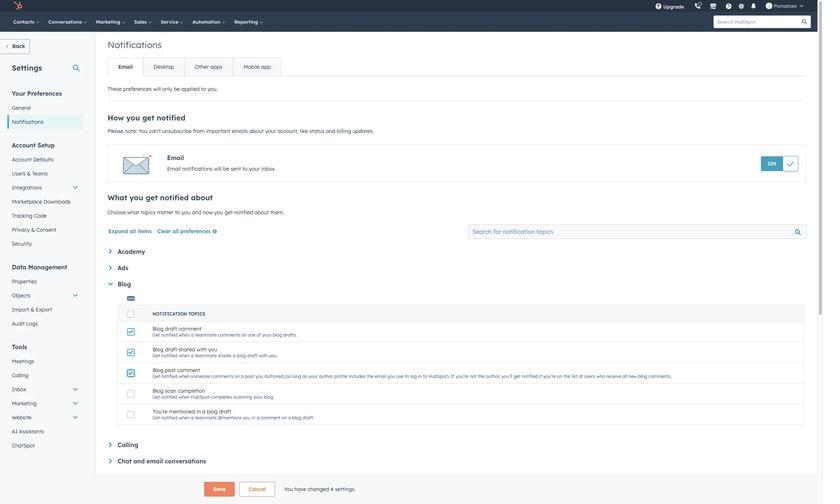 Task type: describe. For each thing, give the bounding box(es) containing it.
settings
[[12, 63, 42, 73]]

draft inside you're mentioned in a blog draft get notified when a teammate @mentions you in a comment on a blog draft.
[[219, 409, 231, 415]]

blog left draft.
[[292, 415, 302, 421]]

includes
[[349, 374, 366, 380]]

email inside 'blog post comment get notified when someone comments on a post you authored (as long as your author profile includes the email you use to log in to hubspot). if you're not the author, you'll get notified if you're on the list of users who receive all new blog comments.'
[[375, 374, 386, 380]]

log
[[411, 374, 417, 380]]

security
[[12, 241, 32, 248]]

what
[[127, 209, 139, 216]]

to right 'matter'
[[175, 209, 180, 216]]

and left billing
[[326, 128, 335, 135]]

status
[[310, 128, 325, 135]]

marketing inside button
[[12, 401, 37, 407]]

import & export link
[[7, 303, 83, 317]]

your inside 'blog post comment get notified when someone comments on a post you authored (as long as your author profile includes the email you use to log in to hubspot). if you're not the author, you'll get notified if you're on the list of users who receive all new blog comments.'
[[309, 374, 318, 380]]

other apps button
[[184, 58, 233, 76]]

on left 'list'
[[557, 374, 563, 380]]

pomatoes
[[774, 3, 797, 9]]

blog scan completion get notified when hubspot completes scanning your blog.
[[153, 388, 274, 400]]

get up "can't"
[[142, 113, 154, 122]]

academy button
[[109, 248, 805, 256]]

account for account defaults
[[12, 156, 32, 163]]

blog for blog draft shared with you get notified when a teammate shares a blog draft with you.
[[153, 347, 164, 353]]

caret image
[[108, 283, 113, 286]]

email inside button
[[118, 64, 133, 70]]

notifications inside "your preferences" element
[[12, 119, 43, 125]]

calling inside tools element
[[12, 373, 28, 379]]

notified inside blog draft shared with you get notified when a teammate shares a blog draft with you.
[[161, 353, 178, 359]]

and right the chat
[[133, 458, 145, 465]]

settings.
[[335, 487, 356, 493]]

draft.
[[303, 415, 314, 421]]

conversations
[[165, 458, 206, 465]]

companies
[[159, 474, 191, 482]]

blog inside 'blog post comment get notified when someone comments on a post you authored (as long as your author profile includes the email you use to log in to hubspot). if you're not the author, you'll get notified if you're on the list of users who receive all new blog comments.'
[[638, 374, 648, 380]]

audit
[[12, 321, 25, 327]]

navigation containing email
[[108, 58, 282, 76]]

you right how at the left
[[214, 209, 223, 216]]

0 horizontal spatial post
[[165, 367, 176, 374]]

service link
[[156, 12, 188, 32]]

0 horizontal spatial topics
[[141, 209, 156, 216]]

1 you're from the left
[[456, 374, 469, 380]]

you have changed 4 settings.
[[284, 487, 356, 493]]

you up clear all preferences
[[182, 209, 191, 216]]

setup
[[38, 142, 55, 149]]

defaults
[[33, 156, 54, 163]]

contacts for contacts and companies
[[118, 474, 144, 482]]

tools element
[[7, 343, 83, 453]]

integrations
[[12, 185, 42, 191]]

you're mentioned in a blog draft get notified when a teammate @mentions you in a comment on a blog draft.
[[153, 409, 314, 421]]

hubspot image
[[13, 1, 22, 10]]

what you get notified about
[[108, 193, 213, 202]]

receive
[[607, 374, 622, 380]]

integrations button
[[7, 181, 83, 195]]

new
[[629, 374, 637, 380]]

and down chat and email conversations
[[146, 474, 157, 482]]

teammate inside blog draft shared with you get notified when a teammate shares a blog draft with you.
[[195, 353, 217, 359]]

cancel
[[249, 487, 266, 493]]

notifications image
[[751, 3, 757, 10]]

author
[[319, 374, 333, 380]]

completes
[[211, 395, 232, 400]]

2 vertical spatial email
[[167, 166, 181, 172]]

4
[[331, 487, 334, 493]]

data management
[[12, 264, 67, 271]]

you inside blog draft shared with you get notified when a teammate shares a blog draft with you.
[[208, 347, 217, 353]]

comments inside blog draft comment get notified when a teammate comments on one of your blog drafts.
[[218, 333, 240, 338]]

in inside 'blog post comment get notified when someone comments on a post you authored (as long as your author profile includes the email you use to log in to hubspot). if you're not the author, you'll get notified if you're on the list of users who receive all new blog comments.'
[[418, 374, 422, 380]]

consent
[[36, 227, 56, 233]]

items
[[138, 228, 152, 235]]

comments inside 'blog post comment get notified when someone comments on a post you authored (as long as your author profile includes the email you use to log in to hubspot). if you're not the author, you'll get notified if you're on the list of users who receive all new blog comments.'
[[211, 374, 233, 380]]

blog inside blog draft shared with you get notified when a teammate shares a blog draft with you.
[[237, 353, 246, 359]]

1 horizontal spatial in
[[252, 415, 256, 421]]

1 vertical spatial email
[[167, 154, 184, 162]]

completion
[[178, 388, 205, 395]]

1 horizontal spatial post
[[245, 374, 254, 380]]

get for blog scan completion
[[153, 395, 160, 400]]

Search HubSpot search field
[[714, 16, 805, 28]]

0 horizontal spatial be
[[174, 86, 180, 92]]

when inside blog draft shared with you get notified when a teammate shares a blog draft with you.
[[179, 353, 190, 359]]

tracking
[[12, 213, 32, 219]]

marketing button
[[7, 397, 83, 411]]

authored
[[265, 374, 284, 380]]

marketplaces button
[[706, 0, 721, 12]]

save button
[[204, 482, 235, 497]]

choose what topics matter to you and how you get notified about them.
[[108, 209, 284, 216]]

and left how at the left
[[192, 209, 201, 216]]

chat
[[118, 458, 132, 465]]

caret image for calling
[[109, 443, 112, 448]]

assistants
[[19, 429, 44, 435]]

to right log
[[423, 374, 428, 380]]

settings link
[[737, 2, 746, 10]]

to left log
[[405, 374, 409, 380]]

if
[[539, 374, 542, 380]]

you up note:
[[126, 113, 140, 122]]

draft down one
[[247, 353, 258, 359]]

blog.
[[264, 395, 274, 400]]

will for only
[[153, 86, 161, 92]]

get for blog draft comment
[[153, 333, 160, 338]]

2 vertical spatial about
[[255, 209, 269, 216]]

a inside 'blog post comment get notified when someone comments on a post you authored (as long as your author profile includes the email you use to log in to hubspot). if you're not the author, you'll get notified if you're on the list of users who receive all new blog comments.'
[[241, 374, 244, 380]]

email notifications will be sent to your inbox.
[[167, 166, 276, 172]]

menu containing pomatoes
[[650, 0, 809, 12]]

on inside you're mentioned in a blog draft get notified when a teammate @mentions you in a comment on a blog draft.
[[282, 415, 287, 421]]

your left account,
[[265, 128, 276, 135]]

your inside blog scan completion get notified when hubspot completes scanning your blog.
[[254, 395, 263, 400]]

desktop button
[[143, 58, 184, 76]]

conversations link
[[44, 12, 92, 32]]

hubspot
[[191, 395, 210, 400]]

blog inside blog draft comment get notified when a teammate comments on one of your blog drafts.
[[273, 333, 282, 338]]

import
[[12, 307, 29, 313]]

academy
[[118, 248, 145, 256]]

contacts for contacts
[[13, 19, 36, 25]]

users
[[12, 171, 26, 177]]

chat and email conversations
[[118, 458, 206, 465]]

marketplace downloads
[[12, 199, 71, 205]]

& for teams
[[27, 171, 31, 177]]

clear all preferences button
[[157, 228, 220, 237]]

ads button
[[109, 265, 805, 272]]

get for blog post comment
[[153, 374, 160, 380]]

to right sent
[[243, 166, 248, 172]]

2 the from the left
[[478, 374, 485, 380]]

automation
[[193, 19, 222, 25]]

changed
[[308, 487, 329, 493]]

like
[[300, 128, 308, 135]]

scanning
[[234, 395, 252, 400]]

on
[[768, 161, 777, 167]]

users & teams link
[[7, 167, 83, 181]]

1 vertical spatial you
[[284, 487, 293, 493]]

pomatoes button
[[762, 0, 808, 12]]

you left authored
[[256, 374, 263, 380]]

matter
[[157, 209, 174, 216]]

caret image for academy
[[109, 249, 112, 254]]

expand all items button
[[108, 228, 152, 235]]

will for be
[[214, 166, 222, 172]]

export
[[36, 307, 52, 313]]

blog down completes
[[207, 409, 218, 415]]

notified inside blog scan completion get notified when hubspot completes scanning your blog.
[[161, 395, 178, 400]]

what
[[108, 193, 127, 202]]

back
[[12, 43, 25, 50]]

long
[[292, 374, 301, 380]]

blog post comment get notified when someone comments on a post you authored (as long as your author profile includes the email you use to log in to hubspot). if you're not the author, you'll get notified if you're on the list of users who receive all new blog comments.
[[153, 367, 672, 380]]

1 horizontal spatial topics
[[188, 312, 205, 317]]

caret image for ads
[[109, 266, 112, 270]]

draft left the shared
[[165, 347, 177, 353]]

get right how at the left
[[225, 209, 233, 216]]

objects
[[12, 293, 30, 299]]

blog for blog
[[118, 281, 131, 288]]

contacts and companies button
[[109, 474, 805, 482]]

calling icon button
[[692, 1, 704, 11]]

note:
[[125, 128, 137, 135]]

billing
[[337, 128, 351, 135]]

notified up 'matter'
[[160, 193, 189, 202]]

draft inside blog draft comment get notified when a teammate comments on one of your blog drafts.
[[165, 326, 177, 333]]

users
[[585, 374, 596, 380]]

of inside 'blog post comment get notified when someone comments on a post you authored (as long as your author profile includes the email you use to log in to hubspot). if you're not the author, you'll get notified if you're on the list of users who receive all new blog comments.'
[[579, 374, 583, 380]]

help button
[[723, 0, 736, 12]]



Task type: locate. For each thing, give the bounding box(es) containing it.
comment for blog post comment
[[177, 367, 200, 374]]

reporting link
[[230, 12, 268, 32]]

0 vertical spatial teammate
[[195, 333, 217, 338]]

1 horizontal spatial the
[[478, 374, 485, 380]]

1 horizontal spatial contacts
[[118, 474, 144, 482]]

1 horizontal spatial with
[[259, 353, 268, 359]]

menu item
[[690, 0, 691, 12]]

0 vertical spatial be
[[174, 86, 180, 92]]

hubspot link
[[9, 1, 28, 10]]

mobile app button
[[233, 58, 281, 76]]

1 vertical spatial you.
[[269, 353, 278, 359]]

0 horizontal spatial preferences
[[123, 86, 152, 92]]

get inside blog draft shared with you get notified when a teammate shares a blog draft with you.
[[153, 353, 160, 359]]

account defaults
[[12, 156, 54, 163]]

with right the shared
[[197, 347, 207, 353]]

@mentions
[[218, 415, 242, 421]]

4 get from the top
[[153, 395, 160, 400]]

email up these
[[118, 64, 133, 70]]

& inside data management element
[[31, 307, 34, 313]]

0 vertical spatial comments
[[218, 333, 240, 338]]

when for post
[[179, 374, 190, 380]]

comments up shares
[[218, 333, 240, 338]]

2 you're from the left
[[544, 374, 556, 380]]

when inside blog draft comment get notified when a teammate comments on one of your blog drafts.
[[179, 333, 190, 338]]

1 account from the top
[[12, 142, 36, 149]]

1 horizontal spatial notifications
[[108, 39, 162, 50]]

0 vertical spatial you.
[[208, 86, 218, 92]]

other
[[195, 64, 209, 70]]

1 vertical spatial calling
[[118, 442, 138, 449]]

comment
[[179, 326, 202, 333], [177, 367, 200, 374], [261, 415, 281, 421]]

draft down completes
[[219, 409, 231, 415]]

you left have
[[284, 487, 293, 493]]

2 vertical spatial comment
[[261, 415, 281, 421]]

ai assistants link
[[7, 425, 83, 439]]

0 vertical spatial account
[[12, 142, 36, 149]]

topics right notification
[[188, 312, 205, 317]]

get inside 'blog post comment get notified when someone comments on a post you authored (as long as your author profile includes the email you use to log in to hubspot). if you're not the author, you'll get notified if you're on the list of users who receive all new blog comments.'
[[153, 374, 160, 380]]

you left use
[[388, 374, 395, 380]]

all inside button
[[173, 228, 179, 235]]

you left "can't"
[[139, 128, 148, 135]]

a inside blog draft comment get notified when a teammate comments on one of your blog drafts.
[[191, 333, 194, 338]]

with up authored
[[259, 353, 268, 359]]

account up account defaults on the left of the page
[[12, 142, 36, 149]]

teammate up blog draft shared with you get notified when a teammate shares a blog draft with you.
[[195, 333, 217, 338]]

email left 'notifications'
[[167, 166, 181, 172]]

0 horizontal spatial all
[[130, 228, 136, 235]]

cancel button
[[239, 482, 275, 497]]

in down the hubspot
[[197, 409, 201, 415]]

0 vertical spatial about
[[249, 128, 264, 135]]

app
[[261, 64, 271, 70]]

marketplaces image
[[710, 3, 717, 10]]

you left shares
[[208, 347, 217, 353]]

2 caret image from the top
[[109, 266, 112, 270]]

teammate inside blog draft comment get notified when a teammate comments on one of your blog drafts.
[[195, 333, 217, 338]]

& for export
[[31, 307, 34, 313]]

draft down notification
[[165, 326, 177, 333]]

1 vertical spatial topics
[[188, 312, 205, 317]]

caret image inside chat and email conversations dropdown button
[[109, 459, 112, 464]]

all inside 'blog post comment get notified when someone comments on a post you authored (as long as your author profile includes the email you use to log in to hubspot). if you're not the author, you'll get notified if you're on the list of users who receive all new blog comments.'
[[623, 374, 628, 380]]

get up 'matter'
[[146, 193, 158, 202]]

about up how at the left
[[191, 193, 213, 202]]

email
[[118, 64, 133, 70], [167, 154, 184, 162], [167, 166, 181, 172]]

as
[[303, 374, 308, 380]]

1 vertical spatial about
[[191, 193, 213, 202]]

1 horizontal spatial marketing
[[96, 19, 122, 25]]

notified up unsubscribe
[[157, 113, 186, 122]]

1 vertical spatial teammate
[[195, 353, 217, 359]]

notification
[[153, 312, 187, 317]]

0 vertical spatial &
[[27, 171, 31, 177]]

when for draft
[[179, 333, 190, 338]]

1 caret image from the top
[[109, 249, 112, 254]]

when inside you're mentioned in a blog draft get notified when a teammate @mentions you in a comment on a blog draft.
[[179, 415, 190, 421]]

1 horizontal spatial all
[[173, 228, 179, 235]]

2 horizontal spatial in
[[418, 374, 422, 380]]

get inside blog scan completion get notified when hubspot completes scanning your blog.
[[153, 395, 160, 400]]

only
[[162, 86, 172, 92]]

privacy
[[12, 227, 30, 233]]

get inside 'blog post comment get notified when someone comments on a post you authored (as long as your author profile includes the email you use to log in to hubspot). if you're not the author, you'll get notified if you're on the list of users who receive all new blog comments.'
[[514, 374, 521, 380]]

sales link
[[130, 12, 156, 32]]

of inside blog draft comment get notified when a teammate comments on one of your blog drafts.
[[257, 333, 261, 338]]

them.
[[271, 209, 284, 216]]

0 horizontal spatial notifications
[[12, 119, 43, 125]]

about right emails
[[249, 128, 264, 135]]

inbox.
[[261, 166, 276, 172]]

contacts link
[[9, 12, 44, 32]]

about
[[249, 128, 264, 135], [191, 193, 213, 202], [255, 209, 269, 216]]

1 vertical spatial email
[[147, 458, 163, 465]]

account up users
[[12, 156, 32, 163]]

0 horizontal spatial contacts
[[13, 19, 36, 25]]

notified down scan
[[161, 415, 178, 421]]

shared
[[179, 347, 195, 353]]

1 horizontal spatial be
[[223, 166, 229, 172]]

& left export
[[31, 307, 34, 313]]

on left one
[[241, 333, 247, 338]]

0 vertical spatial preferences
[[123, 86, 152, 92]]

1 vertical spatial be
[[223, 166, 229, 172]]

teammate down the hubspot
[[195, 415, 217, 421]]

comment inside blog draft comment get notified when a teammate comments on one of your blog drafts.
[[179, 326, 202, 333]]

1 horizontal spatial email
[[375, 374, 386, 380]]

2 teammate from the top
[[195, 353, 217, 359]]

upgrade image
[[656, 3, 662, 10]]

caret image inside academy dropdown button
[[109, 249, 112, 254]]

on up scanning
[[235, 374, 240, 380]]

when for scan
[[179, 395, 190, 400]]

properties link
[[7, 275, 83, 289]]

applied
[[181, 86, 200, 92]]

profile
[[334, 374, 348, 380]]

all left items
[[130, 228, 136, 235]]

0 vertical spatial email
[[118, 64, 133, 70]]

3 caret image from the top
[[109, 443, 112, 448]]

1 horizontal spatial you're
[[544, 374, 556, 380]]

to right applied
[[201, 86, 206, 92]]

0 vertical spatial comment
[[179, 326, 202, 333]]

your preferences element
[[7, 90, 83, 129]]

other apps
[[195, 64, 223, 70]]

search image
[[802, 19, 808, 24]]

in down scanning
[[252, 415, 256, 421]]

1 the from the left
[[367, 374, 374, 380]]

reporting
[[234, 19, 260, 25]]

1 vertical spatial comment
[[177, 367, 200, 374]]

4 when from the top
[[179, 395, 190, 400]]

account for account setup
[[12, 142, 36, 149]]

you right @mentions
[[243, 415, 251, 421]]

you inside you're mentioned in a blog draft get notified when a teammate @mentions you in a comment on a blog draft.
[[243, 415, 251, 421]]

the left 'list'
[[564, 374, 571, 380]]

get right you'll
[[514, 374, 521, 380]]

blog right new
[[638, 374, 648, 380]]

1 when from the top
[[179, 333, 190, 338]]

account setup element
[[7, 141, 83, 251]]

the right includes
[[367, 374, 374, 380]]

a
[[191, 333, 194, 338], [191, 353, 194, 359], [233, 353, 236, 359], [241, 374, 244, 380], [202, 409, 206, 415], [191, 415, 194, 421], [257, 415, 260, 421], [288, 415, 291, 421]]

notified down notification
[[161, 333, 178, 338]]

0 vertical spatial will
[[153, 86, 161, 92]]

0 horizontal spatial will
[[153, 86, 161, 92]]

chatspot
[[12, 443, 35, 450]]

blog for blog draft comment get notified when a teammate comments on one of your blog drafts.
[[153, 326, 164, 333]]

2 horizontal spatial all
[[623, 374, 628, 380]]

notifications
[[182, 166, 213, 172]]

0 horizontal spatial email
[[147, 458, 163, 465]]

get inside blog draft comment get notified when a teammate comments on one of your blog drafts.
[[153, 333, 160, 338]]

0 vertical spatial calling
[[12, 373, 28, 379]]

0 vertical spatial topics
[[141, 209, 156, 216]]

calling up "inbox"
[[12, 373, 28, 379]]

0 horizontal spatial the
[[367, 374, 374, 380]]

0 horizontal spatial of
[[257, 333, 261, 338]]

audit logs link
[[7, 317, 83, 331]]

&
[[27, 171, 31, 177], [31, 227, 35, 233], [31, 307, 34, 313]]

get
[[142, 113, 154, 122], [146, 193, 158, 202], [225, 209, 233, 216], [514, 374, 521, 380]]

notified
[[157, 113, 186, 122], [160, 193, 189, 202], [234, 209, 253, 216], [161, 333, 178, 338], [161, 353, 178, 359], [161, 374, 178, 380], [522, 374, 538, 380], [161, 395, 178, 400], [161, 415, 178, 421]]

marketing up website
[[12, 401, 37, 407]]

you. inside blog draft shared with you get notified when a teammate shares a blog draft with you.
[[269, 353, 278, 359]]

you up what
[[130, 193, 143, 202]]

preferences inside button
[[180, 228, 211, 235]]

1 vertical spatial preferences
[[180, 228, 211, 235]]

marketing left the sales
[[96, 19, 122, 25]]

in right log
[[418, 374, 422, 380]]

updates.
[[353, 128, 374, 135]]

someone
[[191, 374, 210, 380]]

drafts.
[[283, 333, 297, 338]]

help image
[[726, 3, 733, 10]]

1 horizontal spatial you
[[284, 487, 293, 493]]

3 get from the top
[[153, 374, 160, 380]]

comments.
[[649, 374, 672, 380]]

your
[[12, 90, 25, 97]]

the right not
[[478, 374, 485, 380]]

comments
[[218, 333, 240, 338], [211, 374, 233, 380]]

can't
[[149, 128, 161, 135]]

blog right shares
[[237, 353, 246, 359]]

1 vertical spatial contacts
[[118, 474, 144, 482]]

upgrade
[[664, 4, 684, 10]]

unsubscribe
[[162, 128, 192, 135]]

notified inside you're mentioned in a blog draft get notified when a teammate @mentions you in a comment on a blog draft.
[[161, 415, 178, 421]]

comment for blog draft comment
[[179, 326, 202, 333]]

notified up you're
[[161, 395, 178, 400]]

1 vertical spatial will
[[214, 166, 222, 172]]

caret image inside calling dropdown button
[[109, 443, 112, 448]]

0 vertical spatial of
[[257, 333, 261, 338]]

be right 'only'
[[174, 86, 180, 92]]

when
[[179, 333, 190, 338], [179, 353, 190, 359], [179, 374, 190, 380], [179, 395, 190, 400], [179, 415, 190, 421]]

notifications down the sales
[[108, 39, 162, 50]]

when inside 'blog post comment get notified when someone comments on a post you authored (as long as your author profile includes the email you use to log in to hubspot). if you're not the author, you'll get notified if you're on the list of users who receive all new blog comments.'
[[179, 374, 190, 380]]

caret image inside ads dropdown button
[[109, 266, 112, 270]]

of right 'list'
[[579, 374, 583, 380]]

teammate inside you're mentioned in a blog draft get notified when a teammate @mentions you in a comment on a blog draft.
[[195, 415, 217, 421]]

search button
[[799, 16, 811, 28]]

notified up scan
[[161, 374, 178, 380]]

clear
[[157, 228, 171, 235]]

& inside 'link'
[[27, 171, 31, 177]]

5 get from the top
[[153, 415, 160, 421]]

the
[[367, 374, 374, 380], [478, 374, 485, 380], [564, 374, 571, 380]]

on
[[241, 333, 247, 338], [235, 374, 240, 380], [557, 374, 563, 380], [282, 415, 287, 421]]

notified left the shared
[[161, 353, 178, 359]]

meetings link
[[7, 355, 83, 369]]

1 horizontal spatial calling
[[118, 442, 138, 449]]

general
[[12, 105, 31, 111]]

who
[[597, 374, 605, 380]]

1 get from the top
[[153, 333, 160, 338]]

conversations
[[48, 19, 84, 25]]

3 when from the top
[[179, 374, 190, 380]]

meetings
[[12, 359, 34, 365]]

0 vertical spatial notifications
[[108, 39, 162, 50]]

your inside blog draft comment get notified when a teammate comments on one of your blog drafts.
[[262, 333, 272, 338]]

when inside blog scan completion get notified when hubspot completes scanning your blog.
[[179, 395, 190, 400]]

& for consent
[[31, 227, 35, 233]]

3 the from the left
[[564, 374, 571, 380]]

notifications button
[[748, 0, 760, 12]]

mentioned
[[169, 409, 195, 415]]

mobile
[[244, 64, 260, 70]]

1 horizontal spatial preferences
[[180, 228, 211, 235]]

back link
[[0, 39, 30, 54]]

save
[[213, 487, 226, 493]]

draft
[[165, 326, 177, 333], [165, 347, 177, 353], [247, 353, 258, 359], [219, 409, 231, 415]]

blog inside blog scan completion get notified when hubspot completes scanning your blog.
[[153, 388, 164, 395]]

blog inside 'blog post comment get notified when someone comments on a post you authored (as long as your author profile includes the email you use to log in to hubspot). if you're not the author, you'll get notified if you're on the list of users who receive all new blog comments.'
[[153, 367, 164, 374]]

0 vertical spatial you
[[139, 128, 148, 135]]

privacy & consent link
[[7, 223, 83, 237]]

calling link
[[7, 369, 83, 383]]

3 teammate from the top
[[195, 415, 217, 421]]

email button
[[108, 58, 143, 76]]

chat and email conversations button
[[109, 458, 805, 465]]

& inside "link"
[[31, 227, 35, 233]]

0 horizontal spatial in
[[197, 409, 201, 415]]

1 teammate from the top
[[195, 333, 217, 338]]

these preferences will only be applied to you.
[[108, 86, 218, 92]]

sales
[[134, 19, 148, 25]]

all for clear
[[173, 228, 179, 235]]

1 horizontal spatial you.
[[269, 353, 278, 359]]

preferences down choose what topics matter to you and how you get notified about them.
[[180, 228, 211, 235]]

navigation
[[108, 58, 282, 76]]

your left inbox.
[[249, 166, 260, 172]]

your left blog. at bottom left
[[254, 395, 263, 400]]

on left draft.
[[282, 415, 287, 421]]

comment inside 'blog post comment get notified when someone comments on a post you authored (as long as your author profile includes the email you use to log in to hubspot). if you're not the author, you'll get notified if you're on the list of users who receive all new blog comments.'
[[177, 367, 200, 374]]

2 horizontal spatial the
[[564, 374, 571, 380]]

code
[[34, 213, 47, 219]]

1 vertical spatial marketing
[[12, 401, 37, 407]]

caret image
[[109, 249, 112, 254], [109, 266, 112, 270], [109, 443, 112, 448], [109, 459, 112, 464]]

all for expand
[[130, 228, 136, 235]]

2 account from the top
[[12, 156, 32, 163]]

1 vertical spatial comments
[[211, 374, 233, 380]]

account defaults link
[[7, 153, 83, 167]]

calling icon image
[[695, 3, 701, 10]]

all right clear
[[173, 228, 179, 235]]

your right one
[[262, 333, 272, 338]]

blog for blog post comment get notified when someone comments on a post you authored (as long as your author profile includes the email you use to log in to hubspot). if you're not the author, you'll get notified if you're on the list of users who receive all new blog comments.
[[153, 367, 164, 374]]

teammate left shares
[[195, 353, 217, 359]]

comment down notification topics
[[179, 326, 202, 333]]

of right one
[[257, 333, 261, 338]]

1 vertical spatial &
[[31, 227, 35, 233]]

Search for notification topics search field
[[469, 225, 807, 239]]

2 when from the top
[[179, 353, 190, 359]]

important
[[206, 128, 231, 135]]

notified left if
[[522, 374, 538, 380]]

0 vertical spatial marketing
[[96, 19, 122, 25]]

0 horizontal spatial you.
[[208, 86, 218, 92]]

blog inside blog draft shared with you get notified when a teammate shares a blog draft with you.
[[153, 347, 164, 353]]

data management element
[[7, 263, 83, 331]]

contacts down hubspot link
[[13, 19, 36, 25]]

2 vertical spatial teammate
[[195, 415, 217, 421]]

tracking code
[[12, 213, 47, 219]]

notified inside blog draft comment get notified when a teammate comments on one of your blog drafts.
[[161, 333, 178, 338]]

0 vertical spatial email
[[375, 374, 386, 380]]

& right privacy
[[31, 227, 35, 233]]

you're
[[153, 409, 168, 415]]

0 horizontal spatial with
[[197, 347, 207, 353]]

blog left drafts.
[[273, 333, 282, 338]]

get inside you're mentioned in a blog draft get notified when a teammate @mentions you in a comment on a blog draft.
[[153, 415, 160, 421]]

in
[[418, 374, 422, 380], [197, 409, 201, 415], [252, 415, 256, 421]]

0 horizontal spatial you're
[[456, 374, 469, 380]]

1 horizontal spatial will
[[214, 166, 222, 172]]

hubspot).
[[429, 374, 450, 380]]

email left use
[[375, 374, 386, 380]]

0 horizontal spatial marketing
[[12, 401, 37, 407]]

contacts down the chat
[[118, 474, 144, 482]]

menu
[[650, 0, 809, 12]]

be left sent
[[223, 166, 229, 172]]

topics right what
[[141, 209, 156, 216]]

will left 'only'
[[153, 86, 161, 92]]

clear all preferences
[[157, 228, 211, 235]]

your right as
[[309, 374, 318, 380]]

sent
[[231, 166, 241, 172]]

post up scanning
[[245, 374, 254, 380]]

0 horizontal spatial calling
[[12, 373, 28, 379]]

post up scan
[[165, 367, 176, 374]]

1 vertical spatial account
[[12, 156, 32, 163]]

comment inside you're mentioned in a blog draft get notified when a teammate @mentions you in a comment on a blog draft.
[[261, 415, 281, 421]]

1 horizontal spatial of
[[579, 374, 583, 380]]

email up the contacts and companies
[[147, 458, 163, 465]]

1 vertical spatial notifications
[[12, 119, 43, 125]]

if
[[451, 374, 455, 380]]

2 get from the top
[[153, 353, 160, 359]]

please
[[108, 128, 124, 135]]

email up 'notifications'
[[167, 154, 184, 162]]

objects button
[[7, 289, 83, 303]]

1 vertical spatial of
[[579, 374, 583, 380]]

notified left them.
[[234, 209, 253, 216]]

4 caret image from the top
[[109, 459, 112, 464]]

blog inside blog draft comment get notified when a teammate comments on one of your blog drafts.
[[153, 326, 164, 333]]

service
[[161, 19, 180, 25]]

you. right applied
[[208, 86, 218, 92]]

caret image for chat and email conversations
[[109, 459, 112, 464]]

import & export
[[12, 307, 52, 313]]

blog for blog scan completion get notified when hubspot completes scanning your blog.
[[153, 388, 164, 395]]

all left new
[[623, 374, 628, 380]]

calling up the chat
[[118, 442, 138, 449]]

comments up blog scan completion get notified when hubspot completes scanning your blog.
[[211, 374, 233, 380]]

about left them.
[[255, 209, 269, 216]]

scan
[[165, 388, 176, 395]]

2 vertical spatial &
[[31, 307, 34, 313]]

0 vertical spatial contacts
[[13, 19, 36, 25]]

5 when from the top
[[179, 415, 190, 421]]

shares
[[218, 353, 232, 359]]

you. up authored
[[269, 353, 278, 359]]

not
[[470, 374, 477, 380]]

settings image
[[738, 3, 745, 10]]

preferences right these
[[123, 86, 152, 92]]

on inside blog draft comment get notified when a teammate comments on one of your blog drafts.
[[241, 333, 247, 338]]

tyler black image
[[766, 3, 773, 9]]

notifications down the general
[[12, 119, 43, 125]]

0 horizontal spatial you
[[139, 128, 148, 135]]

comment down blog. at bottom left
[[261, 415, 281, 421]]



Task type: vqa. For each thing, say whether or not it's contained in the screenshot.
test-url
no



